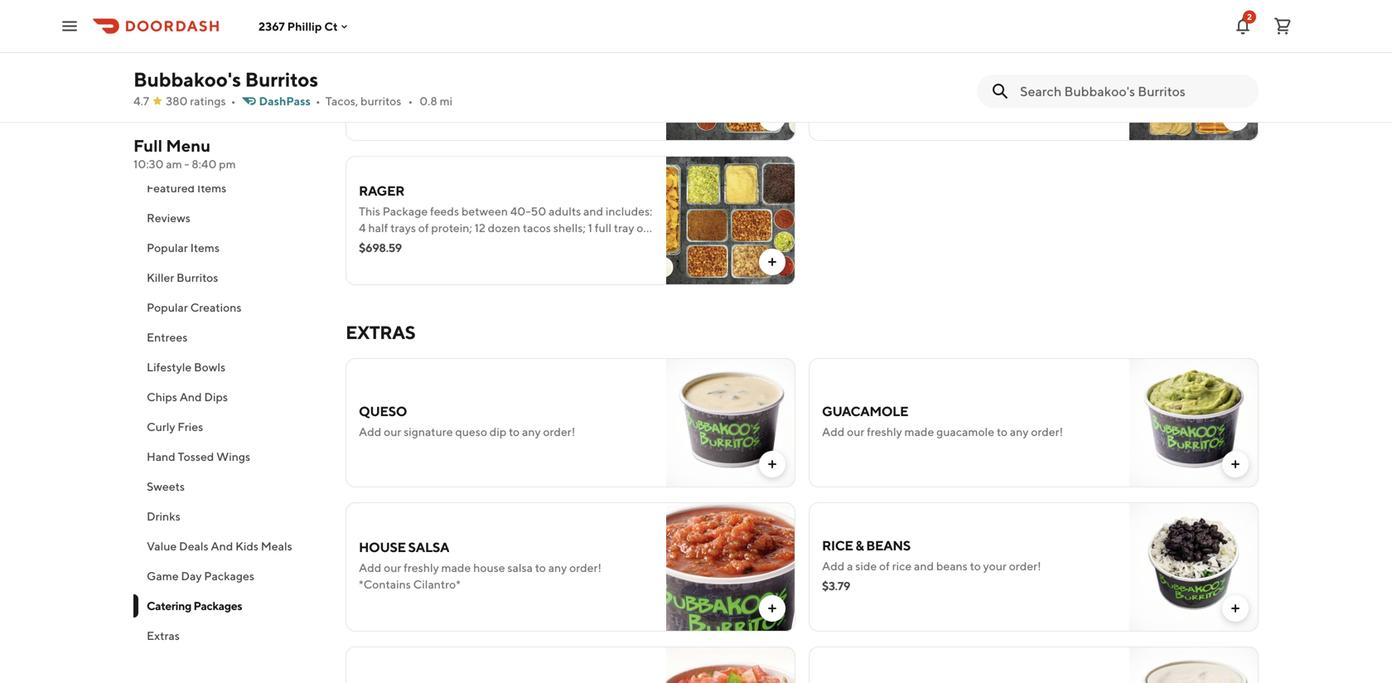 Task type: vqa. For each thing, say whether or not it's contained in the screenshot.
'it'
no



Task type: describe. For each thing, give the bounding box(es) containing it.
chips and dips
[[147, 390, 228, 404]]

freshly inside guacamole add our freshly made guacamole to any order!
[[867, 425, 902, 438]]

add inside house salsa add our freshly made house salsa to any order! *contains cilantro*
[[359, 561, 382, 574]]

$3.79
[[822, 579, 850, 593]]

ct
[[324, 19, 338, 33]]

tacos,
[[326, 94, 358, 108]]

full menu 10:30 am - 8:40 pm
[[133, 136, 236, 171]]

*contains
[[359, 577, 411, 591]]

sweets button
[[133, 472, 326, 501]]

entrees
[[147, 330, 188, 344]]

add item to cart image for queso
[[766, 458, 779, 471]]

open menu image
[[60, 16, 80, 36]]

pm
[[219, 157, 236, 171]]

any for queso
[[522, 425, 541, 438]]

menu
[[166, 136, 211, 155]]

value deals and kids meals button
[[133, 531, 326, 561]]

side
[[856, 559, 877, 573]]

house
[[359, 539, 406, 555]]

full
[[133, 136, 163, 155]]

drinks button
[[133, 501, 326, 531]]

reviews
[[147, 211, 191, 225]]

tacos, burritos • 0.8 mi
[[326, 94, 453, 108]]

salsa
[[408, 539, 449, 555]]

game day packages button
[[133, 561, 326, 591]]

packages inside button
[[204, 569, 254, 583]]

sweets
[[147, 480, 185, 493]]

add item to cart image for guacamole
[[1229, 458, 1243, 471]]

ratings
[[190, 94, 226, 108]]

reviews button
[[133, 203, 326, 233]]

basic spread image
[[666, 12, 796, 141]]

burritos for bubbakoo's burritos
[[245, 68, 318, 91]]

notification bell image
[[1233, 16, 1253, 36]]

catering packages
[[147, 599, 242, 613]]

0.8
[[420, 94, 437, 108]]

4.7
[[133, 94, 149, 108]]

pico de gallo image
[[666, 647, 796, 683]]

intimate get together
[[822, 39, 987, 54]]

signature
[[404, 425, 453, 438]]

game day packages
[[147, 569, 254, 583]]

popular creations
[[147, 300, 242, 314]]

and inside 'button'
[[180, 390, 202, 404]]

guacamole
[[937, 425, 995, 438]]

curly fries button
[[133, 412, 326, 442]]

any for guacamole
[[1010, 425, 1029, 438]]

add item to cart image for house salsa
[[766, 602, 779, 615]]

our for queso
[[384, 425, 401, 438]]

dip
[[490, 425, 507, 438]]

order! inside guacamole add our freshly made guacamole to any order!
[[1031, 425, 1064, 438]]

featured items
[[147, 181, 226, 195]]

to inside guacamole add our freshly made guacamole to any order!
[[997, 425, 1008, 438]]

basic
[[359, 39, 398, 54]]

featured items button
[[133, 173, 326, 203]]

extras
[[147, 629, 180, 642]]

game
[[147, 569, 179, 583]]

dashpass •
[[259, 94, 321, 108]]

cilantro*
[[413, 577, 461, 591]]

basic spread
[[359, 39, 453, 54]]

popular for popular items
[[147, 241, 188, 254]]

• for 380 ratings •
[[231, 94, 236, 108]]

house salsa image
[[666, 502, 796, 632]]

curly
[[147, 420, 175, 434]]

wings
[[216, 450, 250, 463]]

chips
[[147, 390, 177, 404]]

a
[[847, 559, 853, 573]]

guacamole image
[[1130, 358, 1259, 487]]

value deals and kids meals
[[147, 539, 292, 553]]

rice
[[892, 559, 912, 573]]

freshly inside house salsa add our freshly made house salsa to any order! *contains cilantro*
[[404, 561, 439, 574]]

queso
[[359, 403, 407, 419]]

bowls
[[194, 360, 226, 374]]

chips and dips button
[[133, 382, 326, 412]]

popular items
[[147, 241, 220, 254]]

deals
[[179, 539, 209, 553]]

&
[[856, 538, 864, 553]]

add inside queso add our signature queso dip to any order!
[[359, 425, 382, 438]]

phillip
[[287, 19, 322, 33]]

10:30
[[133, 157, 164, 171]]

0 items, open order cart image
[[1273, 16, 1293, 36]]

• for tacos, burritos • 0.8 mi
[[408, 94, 413, 108]]

any inside house salsa add our freshly made house salsa to any order! *contains cilantro*
[[548, 561, 567, 574]]

drinks
[[147, 509, 180, 523]]

popular creations button
[[133, 293, 326, 322]]

hand tossed wings button
[[133, 442, 326, 472]]

am
[[166, 157, 182, 171]]



Task type: locate. For each thing, give the bounding box(es) containing it.
0 horizontal spatial any
[[522, 425, 541, 438]]

$254.09
[[359, 97, 403, 110]]

rice & beans image
[[1130, 502, 1259, 632]]

• left 0.8
[[408, 94, 413, 108]]

bubbakoo's
[[133, 68, 241, 91]]

to
[[509, 425, 520, 438], [997, 425, 1008, 438], [970, 559, 981, 573], [535, 561, 546, 574]]

$698.59
[[359, 241, 402, 254]]

order! right salsa
[[570, 561, 602, 574]]

order! inside rice & beans add a side of rice and beans to your order! $3.79
[[1009, 559, 1042, 573]]

0 vertical spatial made
[[905, 425, 934, 438]]

2 horizontal spatial any
[[1010, 425, 1029, 438]]

our inside guacamole add our freshly made guacamole to any order!
[[847, 425, 865, 438]]

house salsa add our freshly made house salsa to any order! *contains cilantro*
[[359, 539, 602, 591]]

0 vertical spatial popular
[[147, 241, 188, 254]]

and left dips
[[180, 390, 202, 404]]

1 vertical spatial burritos
[[177, 271, 218, 284]]

rice & beans add a side of rice and beans to your order! $3.79
[[822, 538, 1042, 593]]

popular for popular creations
[[147, 300, 188, 314]]

add up *contains
[[359, 561, 382, 574]]

1 horizontal spatial •
[[316, 94, 321, 108]]

0 vertical spatial items
[[197, 181, 226, 195]]

0 horizontal spatial and
[[180, 390, 202, 404]]

meals
[[261, 539, 292, 553]]

extras
[[346, 322, 415, 343]]

1 horizontal spatial any
[[548, 561, 567, 574]]

8:40
[[192, 157, 217, 171]]

freshly down guacamole in the right bottom of the page
[[867, 425, 902, 438]]

our inside house salsa add our freshly made house salsa to any order! *contains cilantro*
[[384, 561, 401, 574]]

of
[[879, 559, 890, 573]]

our for guacamole
[[847, 425, 865, 438]]

dips
[[204, 390, 228, 404]]

1 horizontal spatial freshly
[[867, 425, 902, 438]]

any inside guacamole add our freshly made guacamole to any order!
[[1010, 425, 1029, 438]]

spread
[[400, 39, 453, 54]]

1 vertical spatial popular
[[147, 300, 188, 314]]

to left your on the right of the page
[[970, 559, 981, 573]]

rager image
[[666, 156, 796, 285]]

rice
[[822, 538, 853, 553]]

add left 'a'
[[822, 559, 845, 573]]

• left the 'tacos,'
[[316, 94, 321, 108]]

curly fries
[[147, 420, 203, 434]]

0 horizontal spatial burritos
[[177, 271, 218, 284]]

items for popular items
[[190, 241, 220, 254]]

sour cream image
[[1130, 647, 1259, 683]]

1 horizontal spatial made
[[905, 425, 934, 438]]

2 popular from the top
[[147, 300, 188, 314]]

get
[[887, 39, 913, 54]]

380
[[166, 94, 188, 108]]

our down guacamole in the right bottom of the page
[[847, 425, 865, 438]]

your
[[984, 559, 1007, 573]]

items down 8:40
[[197, 181, 226, 195]]

1 horizontal spatial burritos
[[245, 68, 318, 91]]

1 vertical spatial items
[[190, 241, 220, 254]]

2367 phillip ct
[[259, 19, 338, 33]]

0 vertical spatial freshly
[[867, 425, 902, 438]]

order! right your on the right of the page
[[1009, 559, 1042, 573]]

burritos up dashpass
[[245, 68, 318, 91]]

popular up entrees
[[147, 300, 188, 314]]

• down 'bubbakoo's burritos' at top left
[[231, 94, 236, 108]]

freshly
[[867, 425, 902, 438], [404, 561, 439, 574]]

packages down game day packages button
[[194, 599, 242, 613]]

any right salsa
[[548, 561, 567, 574]]

made
[[905, 425, 934, 438], [441, 561, 471, 574]]

made inside house salsa add our freshly made house salsa to any order! *contains cilantro*
[[441, 561, 471, 574]]

add inside rice & beans add a side of rice and beans to your order! $3.79
[[822, 559, 845, 573]]

fries
[[178, 420, 203, 434]]

creations
[[190, 300, 242, 314]]

day
[[181, 569, 202, 583]]

0 horizontal spatial freshly
[[404, 561, 439, 574]]

our up *contains
[[384, 561, 401, 574]]

order! inside queso add our signature queso dip to any order!
[[543, 425, 576, 438]]

burritos up popular creations
[[177, 271, 218, 284]]

3 • from the left
[[408, 94, 413, 108]]

0 horizontal spatial •
[[231, 94, 236, 108]]

featured
[[147, 181, 195, 195]]

killer
[[147, 271, 174, 284]]

items inside featured items button
[[197, 181, 226, 195]]

hand tossed wings
[[147, 450, 250, 463]]

0 vertical spatial burritos
[[245, 68, 318, 91]]

popular
[[147, 241, 188, 254], [147, 300, 188, 314]]

add item to cart image
[[766, 111, 779, 124], [1229, 111, 1243, 124], [766, 255, 779, 269], [1229, 602, 1243, 615]]

1 vertical spatial packages
[[194, 599, 242, 613]]

add down the queso
[[359, 425, 382, 438]]

rager
[[359, 183, 405, 199]]

salsa
[[508, 561, 533, 574]]

to right dip
[[509, 425, 520, 438]]

lifestyle bowls button
[[133, 352, 326, 382]]

and
[[180, 390, 202, 404], [211, 539, 233, 553]]

burritos
[[361, 94, 401, 108]]

items up killer burritos
[[190, 241, 220, 254]]

0 vertical spatial and
[[180, 390, 202, 404]]

queso image
[[666, 358, 796, 487]]

queso
[[455, 425, 487, 438]]

2
[[1248, 12, 1252, 22]]

1 vertical spatial made
[[441, 561, 471, 574]]

value
[[147, 539, 177, 553]]

our
[[384, 425, 401, 438], [847, 425, 865, 438], [384, 561, 401, 574]]

packages
[[204, 569, 254, 583], [194, 599, 242, 613]]

our down the queso
[[384, 425, 401, 438]]

items for featured items
[[197, 181, 226, 195]]

lifestyle
[[147, 360, 192, 374]]

queso add our signature queso dip to any order!
[[359, 403, 576, 438]]

1 vertical spatial and
[[211, 539, 233, 553]]

burritos inside the killer burritos button
[[177, 271, 218, 284]]

to right guacamole
[[997, 425, 1008, 438]]

add inside guacamole add our freshly made guacamole to any order!
[[822, 425, 845, 438]]

guacamole
[[822, 403, 909, 419]]

1 • from the left
[[231, 94, 236, 108]]

380 ratings •
[[166, 94, 236, 108]]

-
[[184, 157, 189, 171]]

order! right guacamole
[[1031, 425, 1064, 438]]

beans
[[937, 559, 968, 573]]

2 • from the left
[[316, 94, 321, 108]]

hand
[[147, 450, 175, 463]]

burritos for killer burritos
[[177, 271, 218, 284]]

any right dip
[[522, 425, 541, 438]]

our inside queso add our signature queso dip to any order!
[[384, 425, 401, 438]]

lifestyle bowls
[[147, 360, 226, 374]]

2367 phillip ct button
[[259, 19, 351, 33]]

0 vertical spatial packages
[[204, 569, 254, 583]]

1 popular from the top
[[147, 241, 188, 254]]

intimate
[[822, 39, 884, 54]]

killer burritos button
[[133, 263, 326, 293]]

and inside 'button'
[[211, 539, 233, 553]]

items inside popular items 'button'
[[190, 241, 220, 254]]

add down guacamole in the right bottom of the page
[[822, 425, 845, 438]]

order! right dip
[[543, 425, 576, 438]]

entrees button
[[133, 322, 326, 352]]

intimate get together image
[[1130, 12, 1259, 141]]

house
[[473, 561, 505, 574]]

popular down "reviews"
[[147, 241, 188, 254]]

bubbakoo's burritos
[[133, 68, 318, 91]]

tossed
[[178, 450, 214, 463]]

to inside queso add our signature queso dip to any order!
[[509, 425, 520, 438]]

to inside rice & beans add a side of rice and beans to your order! $3.79
[[970, 559, 981, 573]]

together
[[915, 39, 987, 54]]

•
[[231, 94, 236, 108], [316, 94, 321, 108], [408, 94, 413, 108]]

made up cilantro*
[[441, 561, 471, 574]]

any inside queso add our signature queso dip to any order!
[[522, 425, 541, 438]]

extras button
[[133, 621, 326, 651]]

made left guacamole
[[905, 425, 934, 438]]

beans
[[866, 538, 911, 553]]

Item Search search field
[[1020, 82, 1246, 100]]

order! inside house salsa add our freshly made house salsa to any order! *contains cilantro*
[[570, 561, 602, 574]]

2 horizontal spatial •
[[408, 94, 413, 108]]

add item to cart image
[[766, 458, 779, 471], [1229, 458, 1243, 471], [766, 602, 779, 615]]

burritos
[[245, 68, 318, 91], [177, 271, 218, 284]]

packages down value deals and kids meals 'button'
[[204, 569, 254, 583]]

any right guacamole
[[1010, 425, 1029, 438]]

catering
[[147, 599, 191, 613]]

1 horizontal spatial and
[[211, 539, 233, 553]]

made inside guacamole add our freshly made guacamole to any order!
[[905, 425, 934, 438]]

to inside house salsa add our freshly made house salsa to any order! *contains cilantro*
[[535, 561, 546, 574]]

guacamole add our freshly made guacamole to any order!
[[822, 403, 1064, 438]]

freshly down salsa
[[404, 561, 439, 574]]

to right salsa
[[535, 561, 546, 574]]

popular items button
[[133, 233, 326, 263]]

and left kids
[[211, 539, 233, 553]]

and
[[914, 559, 934, 573]]

0 horizontal spatial made
[[441, 561, 471, 574]]

1 vertical spatial freshly
[[404, 561, 439, 574]]



